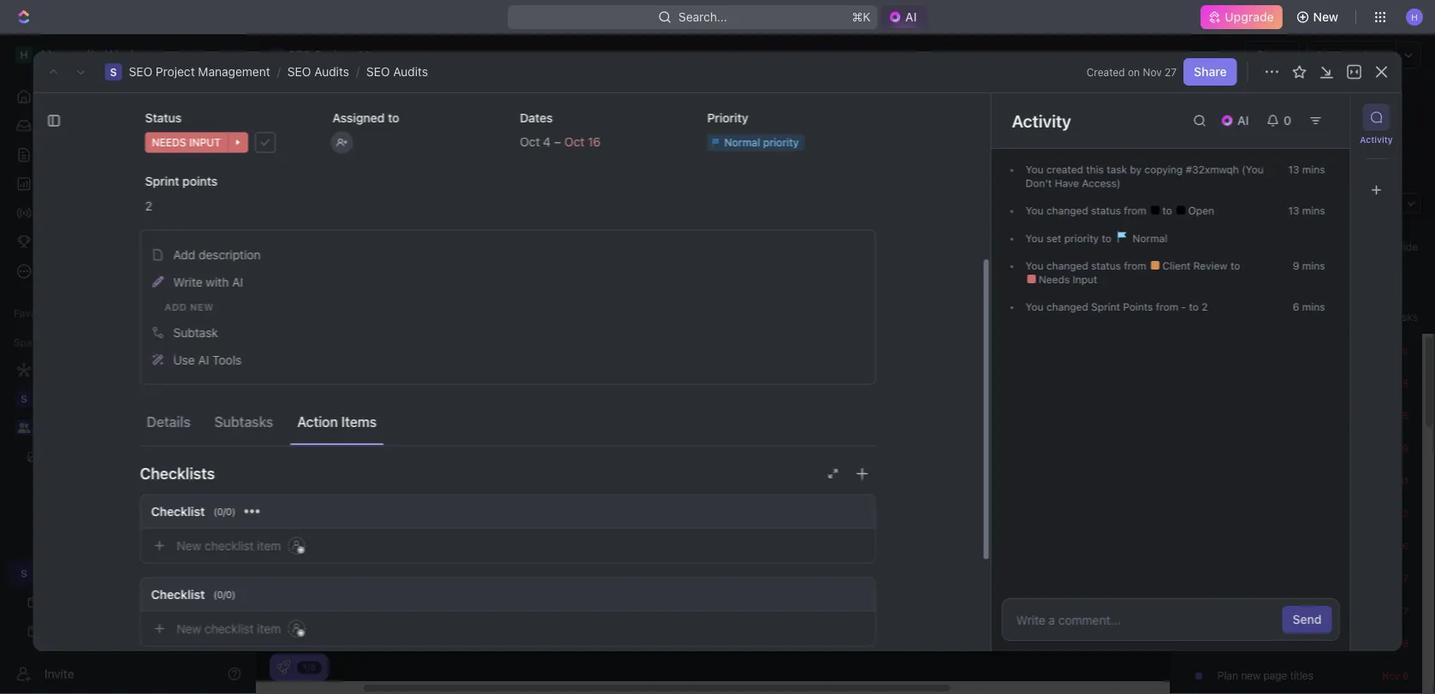 Task type: locate. For each thing, give the bounding box(es) containing it.
0 vertical spatial item
[[257, 539, 281, 553]]

seo
[[288, 48, 312, 62], [129, 65, 153, 79], [288, 65, 311, 79], [367, 65, 390, 79], [297, 102, 344, 131], [41, 566, 65, 580]]

changed for open
[[1047, 205, 1089, 217]]

favorites
[[14, 307, 59, 319]]

share for share "button" to the right
[[1257, 48, 1290, 62]]

1 changed from the top
[[1047, 205, 1089, 217]]

0 vertical spatial checklist
[[204, 539, 253, 553]]

titles
[[1291, 670, 1314, 682]]

1 horizontal spatial audits
[[393, 65, 428, 79]]

sprint left points
[[1092, 301, 1121, 313]]

invite
[[45, 667, 74, 681]]

1 horizontal spatial seo project management
[[297, 102, 580, 131]]

user group image
[[18, 423, 30, 433]]

0 vertical spatial share
[[1257, 48, 1290, 62]]

input up the "points"
[[189, 137, 220, 149]]

oct left 25
[[1379, 410, 1395, 421]]

seo project management, , element inside seo project management "tree"
[[15, 565, 33, 582]]

1 13 mins from the top
[[1289, 164, 1326, 176]]

0 horizontal spatial needs
[[152, 137, 186, 149]]

16 right –
[[588, 135, 601, 149]]

input inside 'task sidebar content' section
[[1073, 274, 1098, 286]]

oct for oct 18
[[1380, 378, 1396, 389]]

status down set priority to
[[1092, 260, 1122, 272]]

status down access)
[[1092, 205, 1122, 217]]

13 mins for created this task by copying
[[1289, 164, 1326, 176]]

2 item from the top
[[257, 622, 281, 636]]

1 vertical spatial activity
[[1361, 134, 1394, 144]]

new
[[190, 302, 213, 313], [1240, 572, 1260, 584], [1242, 670, 1261, 682]]

pencil image
[[152, 277, 163, 288]]

1 checklist from the top
[[151, 505, 205, 519]]

0 horizontal spatial activity
[[1012, 110, 1072, 131]]

0 horizontal spatial audits
[[314, 65, 349, 79]]

2
[[145, 199, 152, 213], [1202, 301, 1208, 313], [1404, 508, 1409, 519]]

0 vertical spatial sprint
[[145, 174, 179, 188]]

priority inside 'task sidebar content' section
[[1065, 232, 1099, 244]]

seo project management, , element
[[271, 48, 284, 62], [105, 63, 122, 80], [15, 565, 33, 582]]

1 status from the top
[[1092, 205, 1122, 217]]

16 up the 18
[[1399, 345, 1409, 356]]

#32xmwqh (you don't have access)
[[1026, 164, 1264, 189]]

1 horizontal spatial by
[[1211, 310, 1223, 322]]

mins down overdue
[[1303, 301, 1326, 313]]

docs
[[41, 148, 69, 162]]

nov 8 for labor day
[[1383, 638, 1409, 649]]

needs input down set priority to
[[1036, 274, 1098, 286]]

audits
[[314, 65, 349, 79], [393, 65, 428, 79]]

ai right the with
[[232, 275, 243, 289]]

13 mins down the 0
[[1289, 164, 1326, 176]]

to left the open
[[1163, 205, 1176, 217]]

changed status from down access)
[[1044, 205, 1150, 217]]

13 mins down customize button
[[1289, 205, 1326, 217]]

needs inside dropdown button
[[152, 137, 186, 149]]

1 / from the left
[[277, 65, 281, 79]]

ai inside use ai tools button
[[198, 353, 209, 367]]

0 horizontal spatial 2
[[145, 199, 152, 213]]

ai inside write with ai "button"
[[232, 275, 243, 289]]

input down set priority to
[[1073, 274, 1098, 286]]

2 right -
[[1202, 301, 1208, 313]]

1 horizontal spatial activity
[[1361, 134, 1394, 144]]

1 vertical spatial 13 mins
[[1289, 205, 1326, 217]]

2 new checklist item from the top
[[176, 622, 281, 636]]

1 vertical spatial (0/0)
[[213, 589, 235, 600]]

dashboards
[[41, 177, 108, 191]]

copying
[[1145, 164, 1183, 176]]

1 vertical spatial by
[[1211, 310, 1223, 322]]

send button
[[1283, 606, 1333, 634]]

2 vertical spatial new
[[1242, 670, 1261, 682]]

oct 31
[[1380, 475, 1409, 486]]

0 vertical spatial needs input
[[152, 137, 220, 149]]

2 vertical spatial from
[[1157, 301, 1179, 313]]

1 seo audits link from the left
[[288, 65, 349, 79]]

1 horizontal spatial s
[[110, 66, 117, 78]]

0 vertical spatial checklist
[[151, 505, 205, 519]]

0 vertical spatial status
[[1092, 205, 1122, 217]]

mins right 9 at top right
[[1303, 260, 1326, 272]]

labor day
[[1218, 637, 1267, 649]]

s inside s seo project management
[[274, 50, 280, 60]]

add for add task
[[1312, 110, 1335, 124]]

priority inside dropdown button
[[763, 137, 799, 149]]

6 down overdue
[[1294, 301, 1300, 313]]

client
[[1163, 260, 1191, 272]]

1 changed status from from the top
[[1044, 205, 1150, 217]]

2 7 from the top
[[1404, 605, 1409, 616]]

oct for oct 4 – oct 16
[[520, 135, 540, 149]]

item
[[257, 539, 281, 553], [257, 622, 281, 636]]

0 vertical spatial seo project management link
[[129, 65, 270, 79]]

by inside 'task sidebar content' section
[[1131, 164, 1142, 176]]

changed status from
[[1044, 205, 1150, 217], [1044, 260, 1150, 272]]

2 changed status from from the top
[[1044, 260, 1150, 272]]

1 vertical spatial priority
[[1065, 232, 1099, 244]]

new for plan new page titles
[[1242, 670, 1261, 682]]

0 vertical spatial needs
[[152, 137, 186, 149]]

needs down set
[[1039, 274, 1070, 286]]

ai
[[906, 10, 918, 24], [1238, 113, 1250, 128], [232, 275, 243, 289], [198, 353, 209, 367]]

0 horizontal spatial seo project management, , element
[[15, 565, 33, 582]]

1 vertical spatial needs
[[1039, 274, 1070, 286]]

6 inside 'task sidebar content' section
[[1294, 301, 1300, 313]]

normal priority button
[[702, 127, 876, 158]]

1 horizontal spatial /
[[356, 65, 360, 79]]

seo project management tree
[[7, 356, 240, 694]]

needs down status
[[152, 137, 186, 149]]

by right sort
[[1211, 310, 1223, 322]]

oct left the 18
[[1380, 378, 1396, 389]]

0 horizontal spatial 16
[[588, 135, 601, 149]]

needs
[[152, 137, 186, 149], [1039, 274, 1070, 286]]

activity up created
[[1012, 110, 1072, 131]]

2 vertical spatial s
[[21, 568, 27, 580]]

1 nov 7 from the top
[[1384, 573, 1409, 584]]

assigned to
[[332, 111, 399, 125]]

0 horizontal spatial s
[[21, 568, 27, 580]]

1 horizontal spatial seo audits link
[[367, 65, 428, 79]]

1 horizontal spatial ai button
[[1214, 107, 1260, 134]]

new up subtask
[[190, 302, 213, 313]]

seo project management link
[[129, 65, 270, 79], [41, 560, 236, 587]]

6 mins
[[1294, 301, 1326, 313]]

0 vertical spatial new checklist item
[[176, 539, 281, 553]]

add for add new
[[164, 302, 187, 313]]

to left normal
[[1102, 232, 1112, 244]]

0 vertical spatial by
[[1131, 164, 1142, 176]]

oct left 29
[[1379, 443, 1395, 454]]

use
[[173, 353, 195, 367]]

0 vertical spatial 8
[[1403, 638, 1409, 649]]

2 vertical spatial new
[[176, 622, 201, 636]]

inbox link
[[7, 112, 240, 140]]

overdue
[[1270, 274, 1314, 286]]

0 vertical spatial 7
[[1404, 573, 1409, 584]]

needs input down status
[[152, 137, 220, 149]]

6 down nov 2 at the right bottom of the page
[[1403, 540, 1409, 551]]

0 vertical spatial changed status from
[[1044, 205, 1150, 217]]

0 horizontal spatial by
[[1131, 164, 1142, 176]]

write
[[173, 275, 202, 289]]

5 you from the top
[[1026, 301, 1044, 313]]

1 vertical spatial seo project management link
[[41, 560, 236, 587]]

nov 8
[[1383, 638, 1409, 649], [1383, 670, 1409, 682]]

1 horizontal spatial sprint
[[1092, 301, 1121, 313]]

mins down customize button
[[1303, 205, 1326, 217]]

1 vertical spatial 16
[[1399, 345, 1409, 356]]

0 vertical spatial priority
[[763, 137, 799, 149]]

0 horizontal spatial share
[[1195, 65, 1227, 79]]

0 vertical spatial new
[[1314, 10, 1339, 24]]

13 mins
[[1289, 164, 1326, 176], [1289, 205, 1326, 217]]

1 vertical spatial 6
[[1403, 540, 1409, 551]]

/
[[277, 65, 281, 79], [356, 65, 360, 79]]

0 vertical spatial ai button
[[882, 5, 928, 29]]

8 for labor day
[[1403, 638, 1409, 649]]

day
[[1249, 637, 1267, 649]]

send
[[1293, 613, 1322, 627]]

nov 2
[[1383, 508, 1409, 519]]

by
[[1131, 164, 1142, 176], [1211, 310, 1223, 322]]

activity down task at the top
[[1361, 134, 1394, 144]]

0 vertical spatial 2
[[145, 199, 152, 213]]

1 (0/0) from the top
[[213, 506, 235, 517]]

add down write
[[164, 302, 187, 313]]

ai button
[[1214, 107, 1260, 134]]

oct for oct 31
[[1380, 475, 1396, 486]]

13
[[1289, 164, 1300, 176], [1289, 205, 1300, 217]]

2 down dashboards 'link'
[[145, 199, 152, 213]]

ai left 0 dropdown button
[[1238, 113, 1250, 128]]

to right -
[[1190, 301, 1199, 313]]

1 vertical spatial 8
[[1403, 670, 1409, 682]]

oct up 'oct 18'
[[1380, 345, 1396, 356]]

to right the assigned
[[388, 111, 399, 125]]

project inside "tree"
[[68, 566, 109, 580]]

2 seo audits link from the left
[[367, 65, 428, 79]]

input inside dropdown button
[[189, 137, 220, 149]]

you
[[1026, 164, 1044, 176], [1026, 205, 1044, 217], [1026, 232, 1044, 244], [1026, 260, 1044, 272], [1026, 301, 1044, 313]]

ai button left the 0
[[1214, 107, 1260, 134]]

2 nov 8 from the top
[[1383, 670, 1409, 682]]

2 8 from the top
[[1403, 670, 1409, 682]]

set priority to
[[1044, 232, 1115, 244]]

new button
[[1290, 3, 1349, 31]]

upgrade link
[[1202, 5, 1283, 29]]

meta
[[1263, 572, 1287, 584]]

write with ai
[[173, 275, 243, 289]]

new for add new meta descriptions
[[1240, 572, 1260, 584]]

1 vertical spatial changed
[[1047, 260, 1089, 272]]

13 mins for changed status from
[[1289, 205, 1326, 217]]

2 horizontal spatial seo project management, , element
[[271, 48, 284, 62]]

1 8 from the top
[[1403, 638, 1409, 649]]

share down upgrade
[[1257, 48, 1290, 62]]

2 changed from the top
[[1047, 260, 1089, 272]]

1 vertical spatial input
[[1073, 274, 1098, 286]]

0 vertical spatial nov 7
[[1384, 573, 1409, 584]]

activity inside 'task sidebar content' section
[[1012, 110, 1072, 131]]

1 vertical spatial checklist
[[204, 622, 253, 636]]

changed status from down set priority to
[[1044, 260, 1150, 272]]

0 horizontal spatial /
[[277, 65, 281, 79]]

from down normal
[[1124, 260, 1147, 272]]

⌘k
[[852, 10, 871, 24]]

seo project management link inside seo project management "tree"
[[41, 560, 236, 587]]

status
[[1092, 205, 1122, 217], [1092, 260, 1122, 272]]

1 vertical spatial ai button
[[1214, 107, 1260, 134]]

2 horizontal spatial s
[[274, 50, 280, 60]]

share button right 27
[[1184, 58, 1238, 86]]

oct left 31
[[1380, 475, 1396, 486]]

0 horizontal spatial seo project management
[[41, 566, 186, 580]]

set
[[1047, 232, 1062, 244]]

add left task at the top
[[1312, 110, 1335, 124]]

share right 27
[[1195, 65, 1227, 79]]

#32xmwqh
[[1186, 164, 1240, 176]]

0 vertical spatial 16
[[588, 135, 601, 149]]

1 horizontal spatial 6
[[1403, 540, 1409, 551]]

1 vertical spatial seo project management
[[41, 566, 186, 580]]

add
[[1312, 110, 1335, 124], [173, 248, 195, 262], [164, 302, 187, 313], [1218, 572, 1238, 584]]

2 vertical spatial seo project management, , element
[[15, 565, 33, 582]]

seo project management
[[297, 102, 580, 131], [41, 566, 186, 580]]

1 vertical spatial checklist
[[151, 588, 205, 602]]

1 horizontal spatial needs input
[[1036, 274, 1098, 286]]

seo project management link for seo project management, , "element" in seo project management "tree"
[[41, 560, 236, 587]]

priority right set
[[1065, 232, 1099, 244]]

1 audits from the left
[[314, 65, 349, 79]]

s inside seo project management "tree"
[[21, 568, 27, 580]]

new right plan
[[1242, 670, 1261, 682]]

constructfluent link
[[199, 254, 304, 281]]

client review
[[1160, 260, 1231, 272]]

1 vertical spatial s
[[110, 66, 117, 78]]

add up write
[[173, 248, 195, 262]]

4
[[543, 135, 551, 149]]

0 vertical spatial 13 mins
[[1289, 164, 1326, 176]]

13 right (you
[[1289, 164, 1300, 176]]

1 horizontal spatial priority
[[1065, 232, 1099, 244]]

nov
[[1143, 66, 1162, 78], [1383, 508, 1401, 519], [1383, 540, 1401, 551], [1384, 573, 1401, 584], [1384, 605, 1401, 616], [1383, 638, 1401, 649], [1383, 670, 1401, 682]]

oct for oct 25
[[1379, 410, 1395, 421]]

add up keyword
[[1218, 572, 1238, 584]]

by right task on the right
[[1131, 164, 1142, 176]]

0 horizontal spatial seo audits link
[[288, 65, 349, 79]]

new left the meta
[[1240, 572, 1260, 584]]

0 vertical spatial input
[[189, 137, 220, 149]]

2 13 mins from the top
[[1289, 205, 1326, 217]]

sprint left the "points"
[[145, 174, 179, 188]]

project
[[315, 48, 355, 62], [156, 65, 195, 79], [349, 102, 426, 131], [68, 566, 109, 580]]

priority right normal
[[763, 137, 799, 149]]

share button down upgrade
[[1247, 41, 1300, 68]]

from for needs input
[[1124, 260, 1147, 272]]

from up normal
[[1124, 205, 1147, 217]]

0 vertical spatial activity
[[1012, 110, 1072, 131]]

new for add new
[[190, 302, 213, 313]]

1 horizontal spatial input
[[1073, 274, 1098, 286]]

from
[[1124, 205, 1147, 217], [1124, 260, 1147, 272], [1157, 301, 1179, 313]]

add description
[[173, 248, 260, 262]]

you changed sprint points from - to 2
[[1026, 301, 1208, 313]]

ai right the "⌘k"
[[906, 10, 918, 24]]

mins down add task button
[[1303, 164, 1326, 176]]

oct left 4
[[520, 135, 540, 149]]

mins
[[1303, 164, 1326, 176], [1303, 205, 1326, 217], [1303, 260, 1326, 272], [1303, 301, 1326, 313]]

changed for needs input
[[1047, 260, 1089, 272]]

2 vertical spatial 2
[[1404, 508, 1409, 519]]

2 down 31
[[1404, 508, 1409, 519]]

share button
[[1247, 41, 1300, 68], [1184, 58, 1238, 86]]

from left -
[[1157, 301, 1179, 313]]

1 vertical spatial share
[[1195, 65, 1227, 79]]

(0/0)
[[213, 506, 235, 517], [213, 589, 235, 600]]

ai button right the "⌘k"
[[882, 5, 928, 29]]

2 horizontal spatial 2
[[1404, 508, 1409, 519]]

1 vertical spatial nov 8
[[1383, 670, 1409, 682]]

to
[[388, 111, 399, 125], [1163, 205, 1176, 217], [1102, 232, 1112, 244], [1231, 260, 1241, 272], [1190, 301, 1199, 313]]

review
[[1194, 260, 1228, 272]]

13 for created this task by copying
[[1289, 164, 1300, 176]]

1 vertical spatial sprint
[[1092, 301, 1121, 313]]

0 horizontal spatial priority
[[763, 137, 799, 149]]

0 vertical spatial new
[[190, 302, 213, 313]]

ai right use
[[198, 353, 209, 367]]

2 mins from the top
[[1303, 205, 1326, 217]]

0 vertical spatial (0/0)
[[213, 506, 235, 517]]

0 horizontal spatial needs input
[[152, 137, 220, 149]]

13 down customize button
[[1289, 205, 1300, 217]]

0 vertical spatial checklist (0/0)
[[151, 505, 235, 519]]

ai inside ai dropdown button
[[1238, 113, 1250, 128]]

nov 7
[[1384, 573, 1409, 584], [1384, 605, 1409, 616]]

have
[[1055, 177, 1080, 189]]

oct
[[520, 135, 540, 149], [564, 135, 584, 149], [1380, 345, 1396, 356], [1380, 378, 1396, 389], [1379, 410, 1395, 421], [1379, 443, 1395, 454], [1380, 475, 1396, 486]]

1 vertical spatial new checklist item
[[176, 622, 281, 636]]

1 horizontal spatial 16
[[1399, 345, 1409, 356]]

0 horizontal spatial input
[[189, 137, 220, 149]]

0 vertical spatial from
[[1124, 205, 1147, 217]]

1 13 from the top
[[1289, 164, 1300, 176]]

13 for changed status from
[[1289, 205, 1300, 217]]

1 vertical spatial new
[[1240, 572, 1260, 584]]

seo project management link for seo project management, , "element" to the middle
[[129, 65, 270, 79]]

–
[[554, 135, 561, 149]]

1 vertical spatial nov 7
[[1384, 605, 1409, 616]]

0 vertical spatial 13
[[1289, 164, 1300, 176]]

ai button inside 'task sidebar content' section
[[1214, 107, 1260, 134]]

1 horizontal spatial needs
[[1039, 274, 1070, 286]]

1 vertical spatial new
[[176, 539, 201, 553]]

2 status from the top
[[1092, 260, 1122, 272]]

1 checklist (0/0) from the top
[[151, 505, 235, 519]]

0 vertical spatial seo project management, , element
[[271, 48, 284, 62]]

sprint points
[[145, 174, 217, 188]]

checklist
[[204, 539, 253, 553], [204, 622, 253, 636]]

details button
[[140, 407, 197, 438]]

1 vertical spatial 2
[[1202, 301, 1208, 313]]

activity inside task sidebar navigation tab list
[[1361, 134, 1394, 144]]

dashboards link
[[7, 170, 240, 198]]

2 13 from the top
[[1289, 205, 1300, 217]]

1 nov 8 from the top
[[1383, 638, 1409, 649]]

1 vertical spatial checklist (0/0)
[[151, 588, 235, 602]]

pulse link
[[7, 199, 240, 227]]

1 horizontal spatial share button
[[1247, 41, 1300, 68]]

normal
[[724, 137, 760, 149]]

open
[[1186, 205, 1215, 217]]

1 vertical spatial status
[[1092, 260, 1122, 272]]

1 7 from the top
[[1404, 573, 1409, 584]]

1 you from the top
[[1026, 164, 1044, 176]]

2 nov 7 from the top
[[1384, 605, 1409, 616]]

9
[[1294, 260, 1300, 272]]

checklist
[[151, 505, 205, 519], [151, 588, 205, 602]]

s for the seo project management link within the seo project management "tree"
[[21, 568, 27, 580]]



Task type: describe. For each thing, give the bounding box(es) containing it.
sort by
[[1188, 310, 1223, 322]]

customize button
[[1268, 154, 1355, 178]]

7 for add new meta descriptions
[[1404, 573, 1409, 584]]

action
[[297, 414, 338, 430]]

27
[[1165, 66, 1177, 78]]

to up unscheduled
[[1231, 260, 1241, 272]]

h
[[1412, 12, 1419, 22]]

0 horizontal spatial ai button
[[882, 5, 928, 29]]

overview
[[319, 159, 372, 173]]

subtasks button
[[207, 407, 280, 438]]

2 you from the top
[[1026, 205, 1044, 217]]

keyword
[[1218, 605, 1259, 617]]

automations
[[1316, 48, 1388, 62]]

1 new checklist item from the top
[[176, 539, 281, 553]]

use ai tools button
[[146, 347, 870, 374]]

with
[[205, 275, 229, 289]]

2 checklist (0/0) from the top
[[151, 588, 235, 602]]

oct right –
[[564, 135, 584, 149]]

points
[[182, 174, 217, 188]]

created
[[1047, 164, 1084, 176]]

pulse
[[41, 206, 71, 220]]

keyword map
[[1218, 605, 1283, 617]]

nov 8 for plan new page titles
[[1383, 670, 1409, 682]]

action items
[[297, 414, 376, 430]]

needs input inside dropdown button
[[152, 137, 220, 149]]

management inside "tree"
[[112, 566, 186, 580]]

sort
[[1188, 310, 1208, 322]]

favorites button
[[7, 303, 66, 324]]

seo project management / seo audits / seo audits
[[129, 65, 428, 79]]

needs input inside 'task sidebar content' section
[[1036, 274, 1098, 286]]

plan new page titles
[[1218, 670, 1314, 682]]

normal priority
[[724, 137, 799, 149]]

use ai tools
[[173, 353, 241, 367]]

sidebar navigation
[[0, 34, 256, 694]]

subtasks
[[214, 414, 273, 430]]

2 / from the left
[[356, 65, 360, 79]]

7 for keyword map
[[1404, 605, 1409, 616]]

oct 25
[[1379, 410, 1409, 421]]

map
[[1262, 605, 1283, 617]]

0 horizontal spatial share button
[[1184, 58, 1238, 86]]

8 for plan new page titles
[[1403, 670, 1409, 682]]

add description button
[[146, 241, 870, 269]]

task sidebar content section
[[988, 93, 1351, 652]]

upgrade
[[1226, 10, 1275, 24]]

page
[[1264, 670, 1288, 682]]

items
[[341, 414, 376, 430]]

assigned
[[332, 111, 384, 125]]

don't
[[1026, 177, 1052, 189]]

points
[[1124, 301, 1154, 313]]

0 horizontal spatial sprint
[[145, 174, 179, 188]]

changed status from for needs input
[[1044, 260, 1150, 272]]

nov 7 for add new meta descriptions
[[1384, 573, 1409, 584]]

created on nov 27
[[1087, 66, 1177, 78]]

0
[[1284, 113, 1292, 128]]

needs inside 'task sidebar content' section
[[1039, 274, 1070, 286]]

task sidebar navigation tab list
[[1358, 104, 1396, 204]]

oct 29
[[1379, 443, 1409, 454]]

status for open
[[1092, 205, 1122, 217]]

2 checklist from the top
[[204, 622, 253, 636]]

2 inside dropdown button
[[145, 199, 152, 213]]

search button
[[1140, 154, 1206, 178]]

nov 6
[[1383, 540, 1409, 551]]

this
[[1087, 164, 1104, 176]]

customize
[[1290, 159, 1350, 173]]

1 item from the top
[[257, 539, 281, 553]]

labor
[[1218, 637, 1246, 649]]

4 mins from the top
[[1303, 301, 1326, 313]]

s for the seo project management link related to seo project management, , "element" to the middle
[[110, 66, 117, 78]]

share for the leftmost share "button"
[[1195, 65, 1227, 79]]

checklists
[[140, 465, 215, 483]]

onboarding checklist button image
[[277, 661, 290, 675]]

add for add new meta descriptions
[[1218, 572, 1238, 584]]

add for add description
[[173, 248, 195, 262]]

1/5
[[303, 662, 316, 672]]

subtask button
[[146, 319, 870, 347]]

search...
[[679, 10, 728, 24]]

nov 7 for keyword map
[[1384, 605, 1409, 616]]

overview link
[[316, 154, 372, 178]]

2 (0/0) from the top
[[213, 589, 235, 600]]

sprint inside 'task sidebar content' section
[[1092, 301, 1121, 313]]

tools
[[212, 353, 241, 367]]

29
[[1397, 443, 1409, 454]]

seo inside "tree"
[[41, 566, 65, 580]]

changed status from for open
[[1044, 205, 1150, 217]]

write with ai button
[[146, 269, 870, 296]]

1 horizontal spatial seo project management, , element
[[105, 63, 122, 80]]

(you
[[1242, 164, 1264, 176]]

task
[[1107, 164, 1128, 176]]

priority for set
[[1065, 232, 1099, 244]]

3 mins from the top
[[1303, 260, 1326, 272]]

task
[[1338, 110, 1364, 124]]

hide
[[1396, 241, 1419, 253]]

new inside button
[[1314, 10, 1339, 24]]

plan
[[1218, 670, 1239, 682]]

hide button
[[1391, 237, 1424, 257]]

priority for normal
[[763, 137, 799, 149]]

3 you from the top
[[1026, 232, 1044, 244]]

status
[[145, 111, 181, 125]]

checklists button
[[140, 454, 876, 495]]

created this task by copying
[[1044, 164, 1186, 176]]

home
[[41, 89, 74, 104]]

2 checklist from the top
[[151, 588, 205, 602]]

dates
[[520, 111, 553, 125]]

needs input button
[[140, 127, 313, 158]]

0 button
[[1260, 107, 1303, 134]]

oct 4 – oct 16
[[520, 135, 601, 149]]

add task button
[[1302, 104, 1374, 131]]

inbox
[[41, 119, 71, 133]]

action items button
[[290, 407, 383, 438]]

9 mins
[[1294, 260, 1326, 272]]

automations button
[[1308, 42, 1396, 68]]

docs link
[[7, 141, 240, 169]]

3 changed from the top
[[1047, 301, 1089, 313]]

2 inside 'task sidebar content' section
[[1202, 301, 1208, 313]]

onboarding checklist button element
[[277, 661, 290, 675]]

4 you from the top
[[1026, 260, 1044, 272]]

unscheduled
[[1188, 274, 1257, 286]]

priority
[[707, 111, 748, 125]]

from for open
[[1124, 205, 1147, 217]]

access)
[[1083, 177, 1121, 189]]

25
[[1398, 410, 1409, 421]]

oct 16
[[1380, 345, 1409, 356]]

31
[[1399, 475, 1409, 486]]

home link
[[7, 83, 240, 110]]

normal
[[1130, 232, 1168, 244]]

on
[[1128, 66, 1141, 78]]

status for needs input
[[1092, 260, 1122, 272]]

seo project management inside "tree"
[[41, 566, 186, 580]]

oct for oct 16
[[1380, 345, 1396, 356]]

1 checklist from the top
[[204, 539, 253, 553]]

2 audits from the left
[[393, 65, 428, 79]]

1 mins from the top
[[1303, 164, 1326, 176]]

oct for oct 29
[[1379, 443, 1395, 454]]

constructfluent
[[227, 262, 303, 274]]

details
[[146, 414, 190, 430]]



Task type: vqa. For each thing, say whether or not it's contained in the screenshot.
'alert'
no



